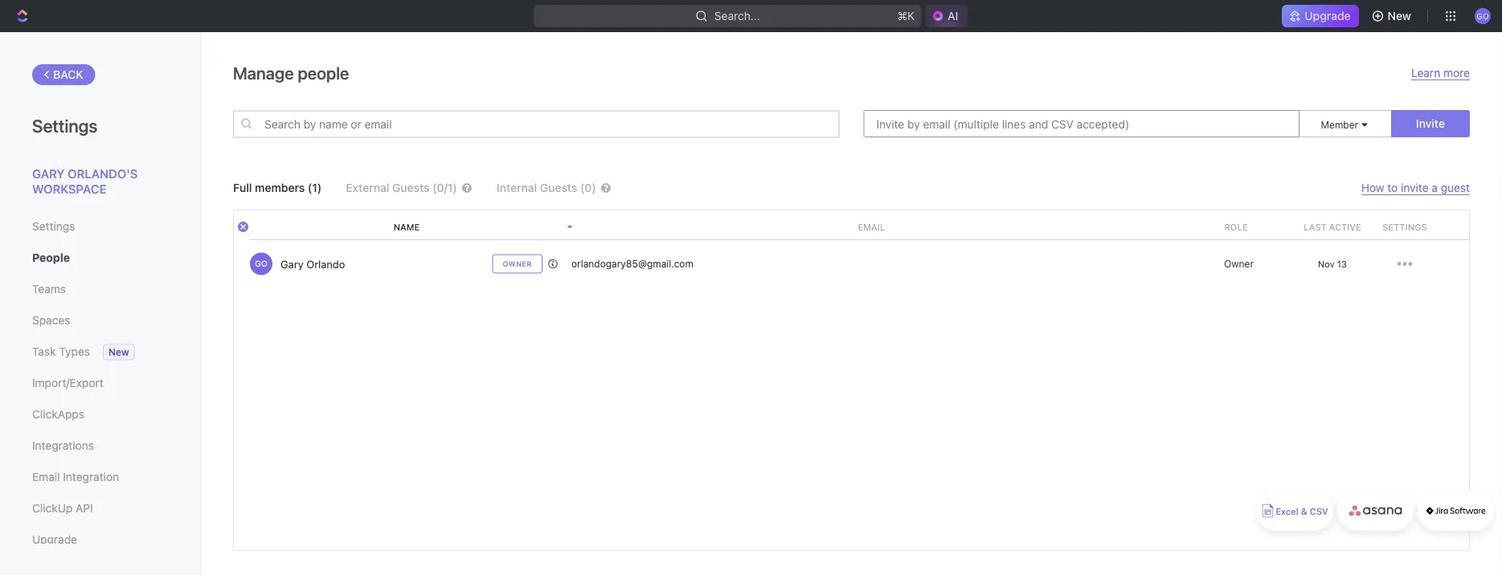 Task type: locate. For each thing, give the bounding box(es) containing it.
gary inside gary orlando's workspace
[[32, 166, 65, 180]]

last active
[[1304, 222, 1362, 232]]

owner down internal
[[503, 260, 532, 268]]

2 guests from the left
[[540, 181, 578, 195]]

people
[[32, 251, 70, 265]]

guests
[[392, 181, 430, 195], [540, 181, 578, 195]]

gary for gary orlando
[[281, 258, 304, 270]]

email
[[858, 222, 886, 232], [32, 471, 60, 484]]

1 horizontal spatial upgrade link
[[1283, 5, 1359, 27]]

guests left (0/1)
[[392, 181, 430, 195]]

upgrade inside settings element
[[32, 533, 77, 547]]

email for email
[[858, 222, 886, 232]]

people
[[298, 63, 349, 83]]

go
[[1477, 11, 1490, 20], [255, 259, 267, 269]]

0 horizontal spatial gary
[[32, 166, 65, 180]]

gary
[[32, 166, 65, 180], [281, 258, 304, 270]]

excel & csv link
[[1257, 491, 1334, 531]]

orlandogary85@gmail.com
[[572, 258, 694, 270]]

last
[[1304, 222, 1327, 232]]

1 vertical spatial upgrade link
[[32, 527, 168, 554]]

(1)
[[308, 181, 322, 195]]

clickapps
[[32, 408, 84, 421]]

Invite by email (multiple lines and CSV accepted) text field
[[864, 110, 1300, 137]]

more
[[1444, 66, 1471, 80]]

gary orlando
[[281, 258, 345, 270]]

name
[[394, 222, 420, 232]]

upgrade
[[1305, 9, 1351, 23], [32, 533, 77, 547]]

upgrade link
[[1283, 5, 1359, 27], [32, 527, 168, 554]]

1 horizontal spatial go
[[1477, 11, 1490, 20]]

gary orlando's workspace
[[32, 166, 138, 196]]

1 vertical spatial upgrade
[[32, 533, 77, 547]]

teams
[[32, 283, 66, 296]]

&
[[1301, 507, 1308, 517]]

1 horizontal spatial new
[[1388, 9, 1412, 23]]

1 horizontal spatial gary
[[281, 258, 304, 270]]

1 guests from the left
[[392, 181, 430, 195]]

guest
[[1441, 181, 1471, 195]]

owner
[[1224, 258, 1254, 270], [503, 260, 532, 268]]

api
[[76, 502, 93, 515]]

0 horizontal spatial email
[[32, 471, 60, 484]]

0 horizontal spatial owner
[[503, 260, 532, 268]]

0 horizontal spatial guests
[[392, 181, 430, 195]]

settings
[[32, 115, 98, 136], [32, 220, 75, 233], [1383, 222, 1428, 232]]

external guests (0/1) button
[[346, 181, 473, 195]]

a
[[1432, 181, 1438, 195]]

integrations link
[[32, 433, 168, 460]]

role
[[1225, 222, 1248, 232]]

go inside dropdown button
[[1477, 11, 1490, 20]]

13
[[1338, 259, 1347, 269]]

email inside settings element
[[32, 471, 60, 484]]

0 horizontal spatial upgrade
[[32, 533, 77, 547]]

0 vertical spatial upgrade link
[[1283, 5, 1359, 27]]

import/export link
[[32, 370, 168, 397]]

how to invite a guest link
[[1362, 181, 1471, 195]]

guests for internal
[[540, 181, 578, 195]]

upgrade link down "clickup api" link
[[32, 527, 168, 554]]

0 vertical spatial go
[[1477, 11, 1490, 20]]

upgrade down the clickup
[[32, 533, 77, 547]]

learn
[[1412, 66, 1441, 80]]

1 vertical spatial email
[[32, 471, 60, 484]]

internal
[[497, 181, 537, 195]]

upgrade link left new button
[[1283, 5, 1359, 27]]

upgrade left new button
[[1305, 9, 1351, 23]]

0 vertical spatial new
[[1388, 9, 1412, 23]]

new button
[[1366, 3, 1421, 29]]

new
[[1388, 9, 1412, 23], [109, 347, 129, 358]]

members
[[255, 181, 305, 195]]

back link
[[32, 64, 95, 85]]

excel
[[1276, 507, 1299, 517]]

to
[[1388, 181, 1398, 195]]

spaces
[[32, 314, 70, 327]]

nov 13
[[1319, 259, 1347, 269]]

1 horizontal spatial guests
[[540, 181, 578, 195]]

manage
[[233, 63, 294, 83]]

0 vertical spatial gary
[[32, 166, 65, 180]]

full members (1) button
[[233, 181, 322, 195]]

owner down role
[[1224, 258, 1254, 270]]

1 vertical spatial gary
[[281, 258, 304, 270]]

excel & csv
[[1276, 507, 1329, 517]]

external
[[346, 181, 389, 195]]

0 vertical spatial upgrade
[[1305, 9, 1351, 23]]

guests left (0)
[[540, 181, 578, 195]]

gary up workspace
[[32, 166, 65, 180]]

(0)
[[580, 181, 596, 195]]

0 horizontal spatial new
[[109, 347, 129, 358]]

clickapps link
[[32, 401, 168, 429]]

internal guests (0) button
[[497, 181, 636, 195]]

1 vertical spatial new
[[109, 347, 129, 358]]

clickup api
[[32, 502, 93, 515]]

invite
[[1417, 117, 1446, 130]]

orlando's
[[68, 166, 138, 180]]

back
[[53, 68, 83, 81]]

0 vertical spatial email
[[858, 222, 886, 232]]

workspace
[[32, 182, 106, 196]]

(0/1)
[[433, 181, 457, 195]]

1 vertical spatial go
[[255, 259, 267, 269]]

member
[[1321, 119, 1359, 130]]

new inside settings element
[[109, 347, 129, 358]]

how to invite a guest
[[1362, 181, 1471, 195]]

1 horizontal spatial email
[[858, 222, 886, 232]]

guests for external
[[392, 181, 430, 195]]

gary left the orlando
[[281, 258, 304, 270]]

1 horizontal spatial upgrade
[[1305, 9, 1351, 23]]



Task type: vqa. For each thing, say whether or not it's contained in the screenshot.
Board LINK
no



Task type: describe. For each thing, give the bounding box(es) containing it.
invite button
[[1392, 110, 1471, 137]]

internal guests (0)
[[497, 181, 596, 195]]

⌘k
[[898, 9, 915, 23]]

settings down back link
[[32, 115, 98, 136]]

clickup
[[32, 502, 73, 515]]

email integration link
[[32, 464, 168, 491]]

full
[[233, 181, 252, 195]]

email for email integration
[[32, 471, 60, 484]]

settings link
[[32, 213, 168, 240]]

settings down how to invite a guest link
[[1383, 222, 1428, 232]]

how
[[1362, 181, 1385, 195]]

manage people
[[233, 63, 349, 83]]

types
[[59, 345, 90, 359]]

import/export
[[32, 377, 103, 390]]

csv
[[1310, 507, 1329, 517]]

spaces link
[[32, 307, 168, 334]]

settings up people
[[32, 220, 75, 233]]

0 horizontal spatial upgrade link
[[32, 527, 168, 554]]

ai
[[948, 9, 959, 23]]

0 horizontal spatial go
[[255, 259, 267, 269]]

full members (1)
[[233, 181, 322, 195]]

go button
[[1471, 3, 1496, 29]]

gary for gary orlando's workspace
[[32, 166, 65, 180]]

people link
[[32, 244, 168, 272]]

member button
[[1321, 119, 1370, 130]]

task
[[32, 345, 56, 359]]

ai button
[[926, 5, 968, 27]]

invite
[[1401, 181, 1429, 195]]

orlando
[[307, 258, 345, 270]]

task types
[[32, 345, 90, 359]]

integrations
[[32, 439, 94, 453]]

integration
[[63, 471, 119, 484]]

active
[[1330, 222, 1362, 232]]

Search by name or email text field
[[233, 111, 840, 138]]

new inside button
[[1388, 9, 1412, 23]]

email integration
[[32, 471, 119, 484]]

owner button
[[1219, 258, 1254, 270]]

nov
[[1319, 259, 1335, 269]]

teams link
[[32, 276, 168, 303]]

external guests (0/1)
[[346, 181, 457, 195]]

learn more
[[1412, 66, 1471, 80]]

1 horizontal spatial owner
[[1224, 258, 1254, 270]]

settings element
[[0, 32, 201, 576]]

search...
[[715, 9, 760, 23]]

clickup api link
[[32, 495, 168, 523]]



